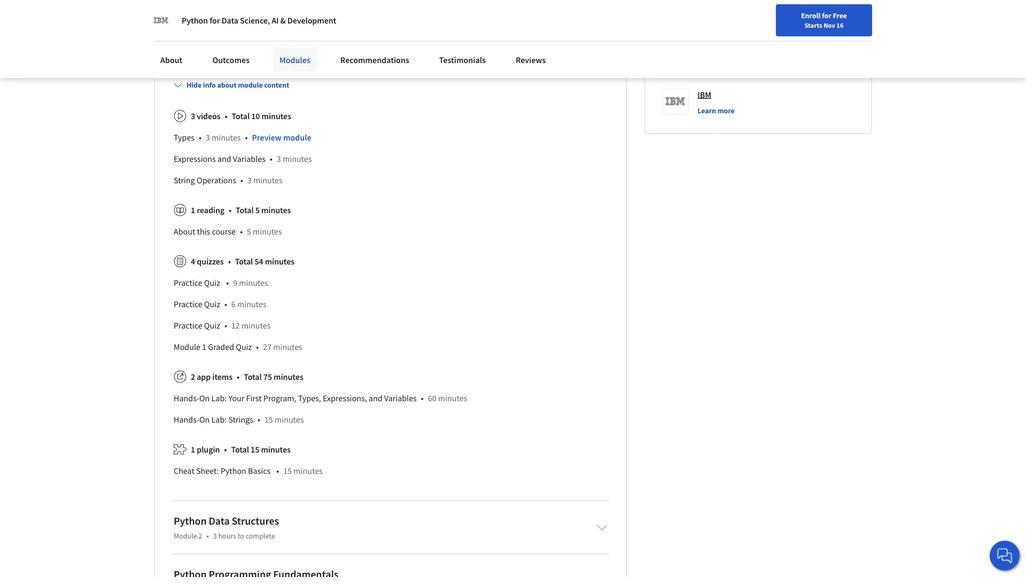 Task type: locate. For each thing, give the bounding box(es) containing it.
1 plugin up sheet:
[[191, 445, 220, 456]]

1 vertical spatial plugin
[[197, 445, 220, 456]]

about
[[160, 55, 183, 65], [174, 227, 195, 237]]

quiz left 6
[[204, 299, 220, 310]]

hands- left your
[[174, 393, 199, 404]]

quiz up practice quiz • 6 minutes
[[204, 278, 220, 289]]

0 vertical spatial lab:
[[212, 393, 227, 404]]

0 vertical spatial reading
[[260, 55, 288, 66]]

on left your
[[199, 393, 210, 404]]

ai
[[272, 15, 279, 26]]

about inside about link
[[160, 55, 183, 65]]

2 videos from the top
[[197, 111, 221, 122]]

total
[[232, 111, 250, 122], [236, 205, 254, 216], [235, 257, 253, 267], [244, 372, 262, 383], [231, 445, 249, 456]]

variables left 60
[[384, 393, 417, 404]]

quiz for 9
[[204, 278, 220, 289]]

0 vertical spatial data
[[222, 15, 239, 26]]

items up your
[[212, 372, 233, 383]]

0 vertical spatial 4 quizzes
[[322, 55, 354, 66]]

1,148,467 learners
[[742, 23, 798, 32]]

0 vertical spatial module
[[174, 342, 201, 353]]

total up the cheat sheet: python basics • 15 minutes
[[231, 445, 249, 456]]

0 horizontal spatial 2
[[191, 372, 195, 383]]

0 horizontal spatial variables
[[233, 154, 266, 165]]

0 vertical spatial and
[[218, 154, 231, 165]]

• left 6
[[225, 299, 227, 310]]

data up included
[[222, 15, 239, 26]]

plugin up sheet:
[[197, 445, 220, 456]]

2
[[389, 55, 393, 66], [191, 372, 195, 383], [199, 532, 202, 542]]

1 vertical spatial items
[[212, 372, 233, 383]]

• left preview
[[245, 132, 248, 143]]

1 horizontal spatial 4
[[322, 55, 326, 66]]

quiz
[[204, 278, 220, 289], [204, 299, 220, 310], [204, 321, 220, 331], [236, 342, 252, 353]]

cheat
[[174, 466, 195, 477]]

outcomes
[[213, 55, 250, 65]]

0 horizontal spatial 5
[[247, 227, 251, 237]]

to
[[238, 532, 244, 542]]

0 vertical spatial items
[[410, 55, 430, 66]]

basics
[[248, 466, 271, 477]]

module inside region
[[283, 132, 312, 143]]

1 vertical spatial variables
[[384, 393, 417, 404]]

for for enroll
[[823, 11, 832, 20]]

module left the graded
[[174, 342, 201, 353]]

lab: for your
[[212, 393, 227, 404]]

27
[[263, 342, 272, 353]]

1 vertical spatial videos
[[197, 111, 221, 122]]

1 practice from the top
[[174, 278, 203, 289]]

hands-on lab: your first program, types, expressions, and variables • 60 minutes
[[174, 393, 468, 404]]

15 right basics on the left of page
[[284, 466, 292, 477]]

4
[[322, 55, 326, 66], [191, 257, 195, 267]]

more
[[718, 106, 735, 116]]

reading up content at the left top of the page
[[260, 55, 288, 66]]

0 horizontal spatial app
[[197, 372, 211, 383]]

python inside 'python data structures module 2 • 3 hours to complete'
[[174, 515, 207, 529]]

0 horizontal spatial for
[[210, 15, 220, 26]]

1 vertical spatial and
[[369, 393, 383, 404]]

operations
[[197, 175, 236, 186]]

0 vertical spatial module
[[238, 81, 263, 90]]

about inside hide info about module content region
[[174, 227, 195, 237]]

5 down • total 5 minutes
[[247, 227, 251, 237]]

python for data
[[174, 515, 207, 529]]

find
[[730, 12, 744, 22]]

minutes right the 27
[[273, 342, 303, 353]]

1 horizontal spatial items
[[410, 55, 430, 66]]

1 vertical spatial 2
[[191, 372, 195, 383]]

1 horizontal spatial 15
[[265, 415, 273, 426]]

and up "string operations • 3 minutes"
[[218, 154, 231, 165]]

0 vertical spatial about
[[160, 55, 183, 65]]

module
[[174, 342, 201, 353], [174, 532, 197, 542]]

practice for practice quiz • 12 minutes
[[174, 321, 203, 331]]

0 vertical spatial 15
[[265, 415, 273, 426]]

1 vertical spatial module
[[174, 532, 197, 542]]

strings
[[229, 415, 254, 426]]

reviews
[[516, 55, 546, 65]]

plugin left reviews
[[470, 55, 493, 66]]

1 reading up this
[[191, 205, 225, 216]]

1 vertical spatial lab:
[[212, 415, 227, 426]]

0 horizontal spatial module
[[238, 81, 263, 90]]

1 horizontal spatial 2 app items
[[389, 55, 430, 66]]

total left 54
[[235, 257, 253, 267]]

python
[[182, 15, 208, 26], [221, 466, 246, 477], [174, 515, 207, 529]]

1 vertical spatial 4 quizzes
[[191, 257, 224, 267]]

2 3 videos from the top
[[191, 111, 221, 122]]

1
[[254, 55, 259, 66], [464, 55, 468, 66], [191, 205, 195, 216], [202, 342, 206, 353], [191, 445, 195, 456]]

program,
[[264, 393, 297, 404]]

data
[[222, 15, 239, 26], [209, 515, 230, 529]]

1 vertical spatial 4
[[191, 257, 195, 267]]

hands-on lab: strings • 15 minutes
[[174, 415, 304, 426]]

None search field
[[152, 7, 409, 28]]

1 lab: from the top
[[212, 393, 227, 404]]

outcomes link
[[206, 48, 256, 72]]

0 horizontal spatial 1 plugin
[[191, 445, 220, 456]]

4 quizzes up practice quiz • 9 minutes
[[191, 257, 224, 267]]

total left 75
[[244, 372, 262, 383]]

2 horizontal spatial 15
[[284, 466, 292, 477]]

0 vertical spatial 1 plugin
[[464, 55, 493, 66]]

lab:
[[212, 393, 227, 404], [212, 415, 227, 426]]

1 vertical spatial reading
[[197, 205, 225, 216]]

for up nov on the top of page
[[823, 11, 832, 20]]

4 quizzes right modules link
[[322, 55, 354, 66]]

lab: left strings
[[212, 415, 227, 426]]

reading up this
[[197, 205, 225, 216]]

1 vertical spatial data
[[209, 515, 230, 529]]

python left basics on the left of page
[[221, 466, 246, 477]]

info about module content element
[[170, 72, 608, 487]]

0 vertical spatial 3 videos
[[191, 55, 220, 66]]

items left testimonials link
[[410, 55, 430, 66]]

enroll for free starts nov 16
[[802, 11, 848, 29]]

new
[[761, 12, 775, 22]]

1 vertical spatial 5
[[247, 227, 251, 237]]

3 videos
[[191, 55, 220, 66], [191, 111, 221, 122]]

modules
[[280, 55, 311, 65]]

quiz down practice quiz • 6 minutes
[[204, 321, 220, 331]]

4 inside hide info about module content region
[[191, 257, 195, 267]]

0 vertical spatial videos
[[197, 55, 220, 66]]

0 vertical spatial 2 app items
[[389, 55, 430, 66]]

learn more
[[698, 106, 735, 116]]

15 up basics on the left of page
[[251, 445, 260, 456]]

practice up practice quiz • 6 minutes
[[174, 278, 203, 289]]

0 vertical spatial variables
[[233, 154, 266, 165]]

0 horizontal spatial reading
[[197, 205, 225, 216]]

preview
[[252, 132, 282, 143]]

python inside hide info about module content region
[[221, 466, 246, 477]]

module right about
[[238, 81, 263, 90]]

hours
[[218, 532, 236, 542]]

• total 75 minutes
[[237, 372, 304, 383]]

minutes up • total 5 minutes
[[254, 175, 283, 186]]

1 hands- from the top
[[174, 393, 199, 404]]

0 horizontal spatial and
[[218, 154, 231, 165]]

2 vertical spatial python
[[174, 515, 207, 529]]

15 for strings
[[265, 415, 273, 426]]

2 vertical spatial 2
[[199, 532, 202, 542]]

0 horizontal spatial 4 quizzes
[[191, 257, 224, 267]]

3 videos down what's included
[[191, 55, 220, 66]]

chat with us image
[[997, 548, 1014, 565]]

1 horizontal spatial module
[[283, 132, 312, 143]]

1 horizontal spatial for
[[823, 11, 832, 20]]

about this course • 5 minutes
[[174, 227, 282, 237]]

included
[[200, 34, 232, 45]]

15 for basics
[[284, 466, 292, 477]]

course
[[212, 227, 236, 237]]

module left hours
[[174, 532, 197, 542]]

1 horizontal spatial 1 plugin
[[464, 55, 493, 66]]

for for python
[[210, 15, 220, 26]]

1 horizontal spatial 5
[[256, 205, 260, 216]]

module right preview
[[283, 132, 312, 143]]

10
[[252, 111, 260, 122]]

2 lab: from the top
[[212, 415, 227, 426]]

plugin
[[470, 55, 493, 66], [197, 445, 220, 456]]

0 vertical spatial plugin
[[470, 55, 493, 66]]

0 vertical spatial app
[[395, 55, 408, 66]]

1 vertical spatial 15
[[251, 445, 260, 456]]

0 horizontal spatial 15
[[251, 445, 260, 456]]

3 down expressions and variables • 3 minutes
[[248, 175, 252, 186]]

4 quizzes
[[322, 55, 354, 66], [191, 257, 224, 267]]

0 horizontal spatial 4
[[191, 257, 195, 267]]

what's
[[174, 34, 198, 45]]

lab: left your
[[212, 393, 227, 404]]

15 down program,
[[265, 415, 273, 426]]

your
[[745, 12, 760, 22]]

0 horizontal spatial 2 app items
[[191, 372, 233, 383]]

minutes right 12
[[242, 321, 271, 331]]

ibm link
[[698, 88, 712, 101]]

0 vertical spatial 1 reading
[[254, 55, 288, 66]]

1 vertical spatial module
[[283, 132, 312, 143]]

4 up practice quiz • 9 minutes
[[191, 257, 195, 267]]

hide info about module content button
[[170, 76, 294, 95]]

12
[[231, 321, 240, 331]]

2 on from the top
[[199, 415, 210, 426]]

2 vertical spatial 15
[[284, 466, 292, 477]]

1 3 videos from the top
[[191, 55, 220, 66]]

total for total 54 minutes
[[235, 257, 253, 267]]

• right basics on the left of page
[[277, 466, 279, 477]]

videos inside hide info about module content region
[[197, 111, 221, 122]]

practice for practice quiz • 9 minutes
[[174, 278, 203, 289]]

4 right modules on the left top
[[322, 55, 326, 66]]

1 vertical spatial 1 reading
[[191, 205, 225, 216]]

1 plugin
[[464, 55, 493, 66], [191, 445, 220, 456]]

0 vertical spatial on
[[199, 393, 210, 404]]

quizzes up practice quiz • 9 minutes
[[197, 257, 224, 267]]

for up included
[[210, 15, 220, 26]]

quizzes right modules link
[[328, 55, 354, 66]]

2 module from the top
[[174, 532, 197, 542]]

5 up "about this course • 5 minutes"
[[256, 205, 260, 216]]

practice
[[174, 278, 203, 289], [174, 299, 203, 310], [174, 321, 203, 331]]

1 reading up content at the left top of the page
[[254, 55, 288, 66]]

0 horizontal spatial plugin
[[197, 445, 220, 456]]

0 vertical spatial practice
[[174, 278, 203, 289]]

total up "about this course • 5 minutes"
[[236, 205, 254, 216]]

about down the 'what's'
[[160, 55, 183, 65]]

0 vertical spatial 5
[[256, 205, 260, 216]]

module inside region
[[174, 342, 201, 353]]

3 left hours
[[213, 532, 217, 542]]

total for total 75 minutes
[[244, 372, 262, 383]]

0 horizontal spatial items
[[212, 372, 233, 383]]

0 horizontal spatial 1 reading
[[191, 205, 225, 216]]

minutes right 6
[[237, 299, 267, 310]]

1 reading inside hide info about module content region
[[191, 205, 225, 216]]

what's included
[[174, 34, 232, 45]]

total for total 10 minutes
[[232, 111, 250, 122]]

• up types • 3 minutes • preview module
[[225, 111, 228, 122]]

1 on from the top
[[199, 393, 210, 404]]

3
[[191, 55, 195, 66], [191, 111, 195, 122], [206, 132, 210, 143], [277, 154, 281, 165], [248, 175, 252, 186], [213, 532, 217, 542]]

0 vertical spatial quizzes
[[328, 55, 354, 66]]

1 vertical spatial python
[[221, 466, 246, 477]]

expressions and variables • 3 minutes
[[174, 154, 312, 165]]

variables
[[233, 154, 266, 165], [384, 393, 417, 404]]

54
[[255, 257, 263, 267]]

1 plugin left reviews
[[464, 55, 493, 66]]

2 vertical spatial practice
[[174, 321, 203, 331]]

• inside 'python data structures module 2 • 3 hours to complete'
[[207, 532, 209, 542]]

2 practice from the top
[[174, 299, 203, 310]]

3 videos up types
[[191, 111, 221, 122]]

practice down practice quiz • 6 minutes
[[174, 321, 203, 331]]

•
[[225, 111, 228, 122], [199, 132, 202, 143], [245, 132, 248, 143], [270, 154, 273, 165], [241, 175, 243, 186], [229, 205, 232, 216], [240, 227, 243, 237], [228, 257, 231, 267], [226, 278, 229, 289], [225, 299, 227, 310], [225, 321, 227, 331], [256, 342, 259, 353], [237, 372, 240, 383], [421, 393, 424, 404], [258, 415, 260, 426], [224, 445, 227, 456], [277, 466, 279, 477], [207, 532, 209, 542]]

total left 10
[[232, 111, 250, 122]]

1 horizontal spatial 2
[[199, 532, 202, 542]]

1 vertical spatial on
[[199, 415, 210, 426]]

1 vertical spatial hands-
[[174, 415, 199, 426]]

data up hours
[[209, 515, 230, 529]]

3 up types
[[191, 111, 195, 122]]

variables down types • 3 minutes • preview module
[[233, 154, 266, 165]]

quizzes
[[328, 55, 354, 66], [197, 257, 224, 267]]

ibm image
[[154, 13, 169, 28]]

0 vertical spatial 2
[[389, 55, 393, 66]]

1 vertical spatial 1 plugin
[[191, 445, 220, 456]]

sheet:
[[196, 466, 219, 477]]

practice down practice quiz • 9 minutes
[[174, 299, 203, 310]]

1 vertical spatial 3 videos
[[191, 111, 221, 122]]

0 vertical spatial python
[[182, 15, 208, 26]]

about for about this course • 5 minutes
[[174, 227, 195, 237]]

0 vertical spatial hands-
[[174, 393, 199, 404]]

on left strings
[[199, 415, 210, 426]]

1 vertical spatial quizzes
[[197, 257, 224, 267]]

1 vertical spatial 2 app items
[[191, 372, 233, 383]]

about left this
[[174, 227, 195, 237]]

• left 60
[[421, 393, 424, 404]]

1 vertical spatial app
[[197, 372, 211, 383]]

1 horizontal spatial quizzes
[[328, 55, 354, 66]]

1 horizontal spatial 4 quizzes
[[322, 55, 354, 66]]

3 inside 'python data structures module 2 • 3 hours to complete'
[[213, 532, 217, 542]]

videos down info
[[197, 111, 221, 122]]

for
[[823, 11, 832, 20], [210, 15, 220, 26]]

structures
[[232, 515, 279, 529]]

1 horizontal spatial variables
[[384, 393, 417, 404]]

hide info about module content
[[187, 81, 289, 90]]

• left hours
[[207, 532, 209, 542]]

hands- up cheat
[[174, 415, 199, 426]]

• left the 27
[[256, 342, 259, 353]]

0 horizontal spatial quizzes
[[197, 257, 224, 267]]

python up what's included
[[182, 15, 208, 26]]

enroll
[[802, 11, 821, 20]]

reading
[[260, 55, 288, 66], [197, 205, 225, 216]]

1 vertical spatial about
[[174, 227, 195, 237]]

for inside enroll for free starts nov 16
[[823, 11, 832, 20]]

videos down what's included
[[197, 55, 220, 66]]

data inside 'python data structures module 2 • 3 hours to complete'
[[209, 515, 230, 529]]

recommendations
[[341, 55, 410, 65]]

and right expressions,
[[369, 393, 383, 404]]

2 hands- from the top
[[174, 415, 199, 426]]

• down expressions and variables • 3 minutes
[[241, 175, 243, 186]]

python down cheat
[[174, 515, 207, 529]]

show notifications image
[[882, 13, 895, 26]]

1 module from the top
[[174, 342, 201, 353]]

3 practice from the top
[[174, 321, 203, 331]]

0 vertical spatial 4
[[322, 55, 326, 66]]

minutes up expressions and variables • 3 minutes
[[212, 132, 241, 143]]

english button
[[802, 0, 867, 35]]

15
[[265, 415, 273, 426], [251, 445, 260, 456], [284, 466, 292, 477]]

english
[[822, 12, 848, 23]]

1 vertical spatial practice
[[174, 299, 203, 310]]

hands-
[[174, 393, 199, 404], [174, 415, 199, 426]]

on
[[199, 393, 210, 404], [199, 415, 210, 426]]

1 videos from the top
[[197, 55, 220, 66]]



Task type: describe. For each thing, give the bounding box(es) containing it.
practice quiz • 6 minutes
[[174, 299, 267, 310]]

3 right about link
[[191, 55, 195, 66]]

module 1 graded quiz • 27 minutes
[[174, 342, 303, 353]]

learn
[[698, 106, 717, 116]]

content
[[264, 81, 289, 90]]

• left 12
[[225, 321, 227, 331]]

plugin inside hide info about module content region
[[197, 445, 220, 456]]

75
[[264, 372, 272, 383]]

ibm
[[698, 90, 712, 100]]

module inside dropdown button
[[238, 81, 263, 90]]

starts
[[805, 21, 823, 29]]

science,
[[240, 15, 270, 26]]

info
[[203, 81, 216, 90]]

• total 10 minutes
[[225, 111, 291, 122]]

1 horizontal spatial app
[[395, 55, 408, 66]]

complete
[[246, 532, 275, 542]]

your
[[229, 393, 245, 404]]

minutes up "about this course • 5 minutes"
[[262, 205, 291, 216]]

practice quiz • 9 minutes
[[174, 278, 268, 289]]

minutes down • total 5 minutes
[[253, 227, 282, 237]]

minutes right 60
[[438, 393, 468, 404]]

first
[[246, 393, 262, 404]]

minutes right 75
[[274, 372, 304, 383]]

minutes down program,
[[275, 415, 304, 426]]

app inside hide info about module content region
[[197, 372, 211, 383]]

recommendations link
[[334, 48, 416, 72]]

1 horizontal spatial reading
[[260, 55, 288, 66]]

types,
[[298, 393, 321, 404]]

• right types
[[199, 132, 202, 143]]

minutes down preview module link
[[283, 154, 312, 165]]

module inside 'python data structures module 2 • 3 hours to complete'
[[174, 532, 197, 542]]

practice quiz • 12 minutes
[[174, 321, 271, 331]]

• right course
[[240, 227, 243, 237]]

• up "about this course • 5 minutes"
[[229, 205, 232, 216]]

find your new career
[[730, 12, 797, 22]]

• total 15 minutes
[[224, 445, 291, 456]]

graded
[[208, 342, 234, 353]]

• up your
[[237, 372, 240, 383]]

find your new career link
[[725, 11, 802, 24]]

about for about
[[160, 55, 183, 65]]

quizzes inside hide info about module content region
[[197, 257, 224, 267]]

on for strings
[[199, 415, 210, 426]]

string operations • 3 minutes
[[174, 175, 283, 186]]

expressions,
[[323, 393, 367, 404]]

• right strings
[[258, 415, 260, 426]]

1 horizontal spatial and
[[369, 393, 383, 404]]

6
[[231, 299, 236, 310]]

learn more button
[[698, 106, 735, 116]]

• up practice quiz • 9 minutes
[[228, 257, 231, 267]]

• up the cheat sheet: python basics • 15 minutes
[[224, 445, 227, 456]]

cheat sheet: python basics • 15 minutes
[[174, 466, 323, 477]]

total for total 15 minutes
[[231, 445, 249, 456]]

minutes right 10
[[262, 111, 291, 122]]

testimonials link
[[433, 48, 493, 72]]

learners
[[773, 23, 798, 32]]

preview module link
[[252, 132, 312, 143]]

quiz for 6
[[204, 299, 220, 310]]

3 videos inside hide info about module content region
[[191, 111, 221, 122]]

hands- for hands-on lab: your first program, types, expressions, and variables
[[174, 393, 199, 404]]

expressions
[[174, 154, 216, 165]]

2 horizontal spatial 2
[[389, 55, 393, 66]]

2 inside 'python data structures module 2 • 3 hours to complete'
[[199, 532, 202, 542]]

quiz for 12
[[204, 321, 220, 331]]

hide
[[187, 81, 202, 90]]

minutes right basics on the left of page
[[294, 466, 323, 477]]

1 plugin inside hide info about module content region
[[191, 445, 220, 456]]

1 horizontal spatial plugin
[[470, 55, 493, 66]]

development
[[288, 15, 337, 26]]

types
[[174, 132, 195, 143]]

• down preview
[[270, 154, 273, 165]]

lab: for strings
[[212, 415, 227, 426]]

minutes right "9"
[[239, 278, 268, 289]]

types • 3 minutes • preview module
[[174, 132, 312, 143]]

total for total 5 minutes
[[236, 205, 254, 216]]

items inside hide info about module content region
[[212, 372, 233, 383]]

3 down preview module link
[[277, 154, 281, 165]]

modules link
[[273, 48, 317, 72]]

quiz right the graded
[[236, 342, 252, 353]]

9
[[233, 278, 237, 289]]

reading inside hide info about module content region
[[197, 205, 225, 216]]

hide info about module content region
[[174, 101, 608, 487]]

on for your
[[199, 393, 210, 404]]

python for data science, ai & development
[[182, 15, 337, 26]]

minutes right 54
[[265, 257, 295, 267]]

minutes up basics on the left of page
[[261, 445, 291, 456]]

nov
[[824, 21, 836, 29]]

hands- for hands-on lab: strings
[[174, 415, 199, 426]]

about
[[217, 81, 237, 90]]

free
[[833, 11, 848, 20]]

16
[[837, 21, 844, 29]]

string
[[174, 175, 195, 186]]

&
[[281, 15, 286, 26]]

python data structures module 2 • 3 hours to complete
[[174, 515, 279, 542]]

• total 54 minutes
[[228, 257, 295, 267]]

practice for practice quiz • 6 minutes
[[174, 299, 203, 310]]

2 app items inside hide info about module content region
[[191, 372, 233, 383]]

• total 5 minutes
[[229, 205, 291, 216]]

testimonials
[[440, 55, 486, 65]]

python for for
[[182, 15, 208, 26]]

this
[[197, 227, 210, 237]]

60
[[428, 393, 437, 404]]

4 quizzes inside hide info about module content region
[[191, 257, 224, 267]]

2 inside hide info about module content region
[[191, 372, 195, 383]]

• left "9"
[[226, 278, 229, 289]]

about link
[[154, 48, 189, 72]]

reviews link
[[510, 48, 553, 72]]

3 right types
[[206, 132, 210, 143]]

1,148,467
[[742, 23, 771, 32]]

1 horizontal spatial 1 reading
[[254, 55, 288, 66]]

career
[[776, 12, 797, 22]]



Task type: vqa. For each thing, say whether or not it's contained in the screenshot.
Python for Data Science, AI & Development
yes



